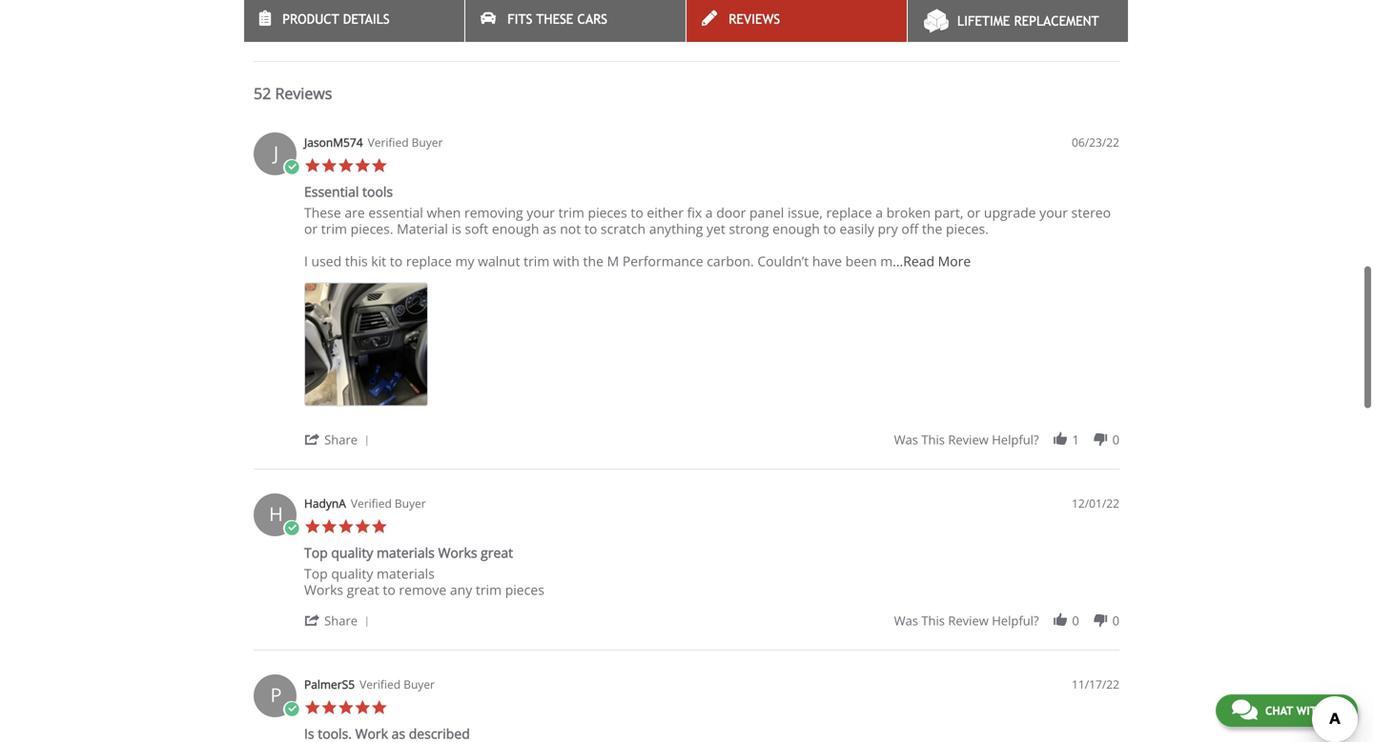 Task type: locate. For each thing, give the bounding box(es) containing it.
pieces right any
[[505, 581, 544, 600]]

0 horizontal spatial pieces
[[505, 581, 544, 600]]

to inside top quality materials works great top quality materials works great to remove any trim pieces
[[383, 581, 396, 600]]

circle checkmark image for j
[[283, 159, 300, 176]]

your left stereo
[[1040, 204, 1068, 222]]

great
[[481, 544, 513, 562], [347, 581, 379, 600]]

your left not
[[527, 204, 555, 222]]

1 vertical spatial verified
[[351, 496, 392, 512]]

0 horizontal spatial pieces.
[[351, 220, 393, 238]]

a right the fix
[[706, 204, 713, 222]]

enough left the as
[[492, 220, 539, 238]]

was for j
[[894, 432, 918, 449]]

1 vertical spatial these
[[304, 204, 341, 222]]

quality
[[331, 544, 373, 562], [331, 565, 373, 583]]

group
[[894, 432, 1120, 449], [894, 613, 1120, 630]]

the
[[922, 220, 943, 238], [583, 252, 604, 271]]

to left easily
[[823, 220, 836, 238]]

1 pieces. from the left
[[351, 220, 393, 238]]

materials
[[377, 544, 435, 562], [377, 565, 435, 583]]

was this review helpful? for h
[[894, 613, 1039, 630]]

0
[[1113, 432, 1120, 449], [1072, 613, 1079, 630], [1113, 613, 1120, 630]]

star image
[[304, 158, 321, 174], [321, 158, 338, 174], [304, 519, 321, 536], [321, 519, 338, 536], [338, 519, 354, 536], [354, 519, 371, 536], [371, 519, 388, 536], [321, 700, 338, 717], [338, 700, 354, 717], [354, 700, 371, 717], [371, 700, 388, 717]]

trim down the as
[[524, 252, 550, 271]]

door
[[716, 204, 746, 222]]

lifetime
[[958, 13, 1010, 29]]

group for h
[[894, 613, 1120, 630]]

2 share button from the top
[[304, 612, 376, 630]]

0 vertical spatial top
[[304, 544, 328, 562]]

2 was from the top
[[894, 613, 918, 630]]

1 vertical spatial buyer
[[395, 496, 426, 512]]

pieces. up the more
[[946, 220, 989, 238]]

or up i
[[304, 220, 318, 238]]

1 horizontal spatial your
[[1040, 204, 1068, 222]]

with left us
[[1297, 705, 1325, 718]]

buyer right palmers5
[[404, 677, 435, 693]]

1 horizontal spatial or
[[967, 204, 981, 222]]

1 vertical spatial group
[[894, 613, 1120, 630]]

circle checkmark image right p on the left bottom of the page
[[283, 702, 300, 719]]

0 horizontal spatial reviews
[[275, 83, 332, 104]]

trim inside top quality materials works great top quality materials works great to remove any trim pieces
[[476, 581, 502, 600]]

1 vertical spatial replace
[[406, 252, 452, 271]]

0 vertical spatial replace
[[826, 204, 872, 222]]

anything
[[649, 220, 703, 238]]

easily
[[840, 220, 874, 238]]

pieces
[[588, 204, 627, 222], [505, 581, 544, 600]]

1 horizontal spatial with
[[1297, 705, 1325, 718]]

enough
[[492, 220, 539, 238], [773, 220, 820, 238]]

share button
[[304, 431, 376, 449], [304, 612, 376, 630]]

buyer
[[412, 135, 443, 150], [395, 496, 426, 512], [404, 677, 435, 693]]

was this review helpful?
[[894, 432, 1039, 449], [894, 613, 1039, 630]]

0 horizontal spatial great
[[347, 581, 379, 600]]

2 vertical spatial buyer
[[404, 677, 435, 693]]

share button for h
[[304, 612, 376, 630]]

11/17/22
[[1072, 677, 1120, 693]]

0 horizontal spatial or
[[304, 220, 318, 238]]

tab panel
[[244, 123, 1129, 743]]

1 vertical spatial seperator image
[[361, 617, 373, 629]]

m
[[880, 252, 893, 271]]

0 vertical spatial reviews
[[729, 11, 780, 27]]

j
[[274, 140, 279, 166]]

1 vertical spatial share
[[324, 613, 358, 630]]

your
[[527, 204, 555, 222], [1040, 204, 1068, 222]]

2 your from the left
[[1040, 204, 1068, 222]]

1 vertical spatial was this review helpful?
[[894, 613, 1039, 630]]

0 vertical spatial seperator image
[[361, 436, 373, 447]]

0 horizontal spatial enough
[[492, 220, 539, 238]]

more
[[938, 252, 971, 271]]

1 horizontal spatial pieces.
[[946, 220, 989, 238]]

replace inside these are essential when removing your trim pieces to either fix a door panel issue, replace a broken part, or upgrade your stereo or trim pieces. material is soft enough as not to scratch anything yet strong enough to easily pry off the pieces.
[[826, 204, 872, 222]]

1 horizontal spatial reviews
[[729, 11, 780, 27]]

these right "fits"
[[536, 11, 573, 27]]

0 vertical spatial works
[[438, 544, 477, 562]]

upgrade
[[984, 204, 1036, 222]]

verified up "tools"
[[368, 135, 409, 150]]

to
[[631, 204, 644, 222], [584, 220, 597, 238], [823, 220, 836, 238], [390, 252, 403, 271], [383, 581, 396, 600]]

0 right vote up review by hadyna on  1 dec 2022 image
[[1072, 613, 1079, 630]]

top quality materials works great heading
[[304, 544, 513, 566]]

2 vertical spatial verified buyer heading
[[360, 677, 435, 694]]

tab panel containing j
[[244, 123, 1129, 743]]

helpful? for h
[[992, 613, 1039, 630]]

top up share icon
[[304, 565, 328, 583]]

verified right the "hadyna"
[[351, 496, 392, 512]]

0 horizontal spatial with
[[553, 252, 580, 271]]

verified buyer heading up top quality materials works great heading
[[351, 496, 426, 512]]

was for h
[[894, 613, 918, 630]]

1 horizontal spatial these
[[536, 11, 573, 27]]

review for h
[[948, 613, 989, 630]]

0 vertical spatial with
[[553, 252, 580, 271]]

this
[[345, 252, 368, 271], [922, 432, 945, 449], [922, 613, 945, 630]]

1 vertical spatial reviews
[[275, 83, 332, 104]]

1 vertical spatial was
[[894, 613, 918, 630]]

0 vertical spatial the
[[922, 220, 943, 238]]

to right not
[[584, 220, 597, 238]]

walnut
[[478, 252, 520, 271]]

0 vertical spatial materials
[[377, 544, 435, 562]]

1 quality from the top
[[331, 544, 373, 562]]

1 horizontal spatial replace
[[826, 204, 872, 222]]

pieces. up kit
[[351, 220, 393, 238]]

2 share from the top
[[324, 613, 358, 630]]

was this review helpful? left vote up review by hadyna on  1 dec 2022 image
[[894, 613, 1039, 630]]

helpful? left vote up review by hadyna on  1 dec 2022 image
[[992, 613, 1039, 630]]

0 right vote down review by jasonm574 on 23 jun 2022 'image'
[[1113, 432, 1120, 449]]

verified for p
[[360, 677, 401, 693]]

buyer for j
[[412, 135, 443, 150]]

works
[[438, 544, 477, 562], [304, 581, 343, 600]]

2 vertical spatial verified
[[360, 677, 401, 693]]

product details link
[[244, 0, 464, 42]]

top down the "hadyna"
[[304, 544, 328, 562]]

0 for h
[[1113, 613, 1120, 630]]

0 vertical spatial helpful?
[[992, 432, 1039, 449]]

pieces.
[[351, 220, 393, 238], [946, 220, 989, 238]]

0 right vote down review by hadyna on  1 dec 2022 icon
[[1113, 613, 1120, 630]]

seperator image
[[361, 436, 373, 447], [361, 617, 373, 629]]

1 share button from the top
[[304, 431, 376, 449]]

star image
[[338, 158, 354, 174], [354, 158, 371, 174], [371, 158, 388, 174], [304, 700, 321, 717]]

0 vertical spatial group
[[894, 432, 1120, 449]]

0 horizontal spatial replace
[[406, 252, 452, 271]]

pieces right not
[[588, 204, 627, 222]]

1 vertical spatial review
[[948, 613, 989, 630]]

1 seperator image from the top
[[361, 436, 373, 447]]

0 horizontal spatial a
[[706, 204, 713, 222]]

verified for j
[[368, 135, 409, 150]]

heading
[[304, 726, 470, 743]]

buyer up "when" in the top left of the page
[[412, 135, 443, 150]]

material
[[397, 220, 448, 238]]

2 seperator image from the top
[[361, 617, 373, 629]]

share image
[[304, 432, 321, 448]]

1 horizontal spatial great
[[481, 544, 513, 562]]

helpful? left vote up review by jasonm574 on 23 jun 2022 icon at the right bottom of the page
[[992, 432, 1039, 449]]

2 vertical spatial this
[[922, 613, 945, 630]]

share button up the "hadyna"
[[304, 431, 376, 449]]

2 helpful? from the top
[[992, 613, 1039, 630]]

the right off
[[922, 220, 943, 238]]

with down not
[[553, 252, 580, 271]]

verified right palmers5
[[360, 677, 401, 693]]

1 vertical spatial circle checkmark image
[[283, 702, 300, 719]]

top quality materials works great top quality materials works great to remove any trim pieces
[[304, 544, 544, 600]]

1 vertical spatial this
[[922, 432, 945, 449]]

with
[[553, 252, 580, 271], [1297, 705, 1325, 718]]

1 vertical spatial pieces
[[505, 581, 544, 600]]

0 vertical spatial pieces
[[588, 204, 627, 222]]

verified
[[368, 135, 409, 150], [351, 496, 392, 512], [360, 677, 401, 693]]

was
[[894, 432, 918, 449], [894, 613, 918, 630]]

verified buyer heading right palmers5
[[360, 677, 435, 694]]

palmers5 verified buyer
[[304, 677, 435, 693]]

issue,
[[788, 204, 823, 222]]

2 group from the top
[[894, 613, 1120, 630]]

1 horizontal spatial pieces
[[588, 204, 627, 222]]

yet
[[707, 220, 726, 238]]

reviews
[[729, 11, 780, 27], [275, 83, 332, 104]]

works up share icon
[[304, 581, 343, 600]]

circle checkmark image
[[283, 159, 300, 176], [283, 702, 300, 719]]

1 vertical spatial quality
[[331, 565, 373, 583]]

0 vertical spatial this
[[345, 252, 368, 271]]

2 review from the top
[[948, 613, 989, 630]]

review left vote up review by hadyna on  1 dec 2022 image
[[948, 613, 989, 630]]

2 was this review helpful? from the top
[[894, 613, 1039, 630]]

0 horizontal spatial your
[[527, 204, 555, 222]]

1 was this review helpful? from the top
[[894, 432, 1039, 449]]

these down essential
[[304, 204, 341, 222]]

0 vertical spatial buyer
[[412, 135, 443, 150]]

review date 11/17/22 element
[[1072, 677, 1120, 694]]

strong
[[729, 220, 769, 238]]

rating image
[[254, 4, 464, 37]]

share button up palmers5
[[304, 612, 376, 630]]

1 horizontal spatial a
[[876, 204, 883, 222]]

0 vertical spatial these
[[536, 11, 573, 27]]

or
[[967, 204, 981, 222], [304, 220, 318, 238]]

off
[[902, 220, 919, 238]]

review
[[948, 432, 989, 449], [948, 613, 989, 630]]

0 vertical spatial quality
[[331, 544, 373, 562]]

1 vertical spatial materials
[[377, 565, 435, 583]]

panel
[[750, 204, 784, 222]]

circle checkmark image
[[283, 521, 300, 538]]

verified for h
[[351, 496, 392, 512]]

1 your from the left
[[527, 204, 555, 222]]

1 vertical spatial share button
[[304, 612, 376, 630]]

buyer for p
[[404, 677, 435, 693]]

0 vertical spatial review
[[948, 432, 989, 449]]

images & videos image
[[478, 4, 688, 37]]

group for j
[[894, 432, 1120, 449]]

replace down material
[[406, 252, 452, 271]]

stereo
[[1072, 204, 1111, 222]]

a
[[706, 204, 713, 222], [876, 204, 883, 222]]

0 vertical spatial was
[[894, 432, 918, 449]]

1 horizontal spatial enough
[[773, 220, 820, 238]]

review left vote up review by jasonm574 on 23 jun 2022 icon at the right bottom of the page
[[948, 432, 989, 449]]

works up any
[[438, 544, 477, 562]]

06/23/22
[[1072, 135, 1120, 150]]

the left m
[[583, 252, 604, 271]]

0 vertical spatial verified
[[368, 135, 409, 150]]

list item
[[304, 283, 428, 407]]

1
[[1072, 432, 1079, 449]]

helpful?
[[992, 432, 1039, 449], [992, 613, 1039, 630]]

1 share from the top
[[324, 432, 358, 449]]

h
[[269, 501, 283, 528]]

seperator image for h
[[361, 617, 373, 629]]

0 vertical spatial share
[[324, 432, 358, 449]]

1 group from the top
[[894, 432, 1120, 449]]

1 vertical spatial the
[[583, 252, 604, 271]]

verified buyer heading
[[368, 135, 443, 151], [351, 496, 426, 512], [360, 677, 435, 694]]

0 vertical spatial was this review helpful?
[[894, 432, 1039, 449]]

cars
[[578, 11, 608, 27]]

...read more button
[[893, 252, 971, 271]]

scratch
[[601, 220, 646, 238]]

performance
[[623, 252, 703, 271]]

1 horizontal spatial the
[[922, 220, 943, 238]]

to left remove
[[383, 581, 396, 600]]

fix
[[687, 204, 702, 222]]

1 vertical spatial verified buyer heading
[[351, 496, 426, 512]]

buyer for h
[[395, 496, 426, 512]]

couldn't
[[758, 252, 809, 271]]

1 vertical spatial top
[[304, 565, 328, 583]]

fits
[[508, 11, 533, 27]]

0 for j
[[1113, 432, 1120, 449]]

1 circle checkmark image from the top
[[283, 159, 300, 176]]

as
[[543, 220, 557, 238]]

0 horizontal spatial these
[[304, 204, 341, 222]]

0 vertical spatial circle checkmark image
[[283, 159, 300, 176]]

these
[[536, 11, 573, 27], [304, 204, 341, 222]]

product details
[[283, 11, 390, 27]]

1 review from the top
[[948, 432, 989, 449]]

broken
[[887, 204, 931, 222]]

lifetime replacement
[[958, 13, 1099, 29]]

fits these cars
[[508, 11, 608, 27]]

circle checkmark image right j
[[283, 159, 300, 176]]

this for h
[[922, 613, 945, 630]]

reviews inside reviews link
[[729, 11, 780, 27]]

buyer up top quality materials works great heading
[[395, 496, 426, 512]]

pieces inside top quality materials works great top quality materials works great to remove any trim pieces
[[505, 581, 544, 600]]

1 top from the top
[[304, 544, 328, 562]]

1 vertical spatial helpful?
[[992, 613, 1039, 630]]

1 vertical spatial works
[[304, 581, 343, 600]]

reviews link
[[687, 0, 907, 42]]

top
[[304, 544, 328, 562], [304, 565, 328, 583]]

1 was from the top
[[894, 432, 918, 449]]

seperator image right share image
[[361, 436, 373, 447]]

1 helpful? from the top
[[992, 432, 1039, 449]]

verified buyer heading up "tools"
[[368, 135, 443, 151]]

trim up 'used'
[[321, 220, 347, 238]]

1 vertical spatial with
[[1297, 705, 1325, 718]]

2 circle checkmark image from the top
[[283, 702, 300, 719]]

a right easily
[[876, 204, 883, 222]]

materials up remove
[[377, 544, 435, 562]]

enough up couldn't
[[773, 220, 820, 238]]

or right part,
[[967, 204, 981, 222]]

seperator image right share icon
[[361, 617, 373, 629]]

vote down review by hadyna on  1 dec 2022 image
[[1092, 613, 1109, 630]]

trim
[[559, 204, 585, 222], [321, 220, 347, 238], [524, 252, 550, 271], [476, 581, 502, 600]]

share right share image
[[324, 432, 358, 449]]

was this review helpful? left vote up review by jasonm574 on 23 jun 2022 icon at the right bottom of the page
[[894, 432, 1039, 449]]

share right share icon
[[324, 613, 358, 630]]

replace left pry
[[826, 204, 872, 222]]

materials left any
[[377, 565, 435, 583]]

0 vertical spatial verified buyer heading
[[368, 135, 443, 151]]

0 vertical spatial share button
[[304, 431, 376, 449]]

trim right any
[[476, 581, 502, 600]]



Task type: vqa. For each thing, say whether or not it's contained in the screenshot.
the topmost question circle icon
no



Task type: describe. For each thing, give the bounding box(es) containing it.
carbon.
[[707, 252, 754, 271]]

2 top from the top
[[304, 565, 328, 583]]

52
[[254, 83, 271, 104]]

12/01/22
[[1072, 496, 1120, 512]]

2 a from the left
[[876, 204, 883, 222]]

not
[[560, 220, 581, 238]]

verified buyer heading for h
[[351, 496, 426, 512]]

with inside tab panel
[[553, 252, 580, 271]]

removing
[[464, 204, 523, 222]]

1 horizontal spatial works
[[438, 544, 477, 562]]

chat
[[1265, 705, 1293, 718]]

1 a from the left
[[706, 204, 713, 222]]

vote down review by jasonm574 on 23 jun 2022 image
[[1092, 432, 1109, 448]]

m
[[607, 252, 619, 271]]

review date 12/01/22 element
[[1072, 496, 1120, 512]]

jasonm574
[[304, 135, 363, 150]]

share button for j
[[304, 431, 376, 449]]

essential tools heading
[[304, 183, 393, 205]]

1 materials from the top
[[377, 544, 435, 562]]

...read
[[893, 252, 935, 271]]

helpful? for j
[[992, 432, 1039, 449]]

vote up review by jasonm574 on 23 jun 2022 image
[[1052, 432, 1069, 448]]

soft
[[465, 220, 489, 238]]

chat with us link
[[1216, 695, 1358, 728]]

is
[[452, 220, 461, 238]]

fits these cars link
[[465, 0, 686, 42]]

lifetime replacement link
[[908, 0, 1128, 42]]

p
[[270, 683, 282, 709]]

verified buyer heading for p
[[360, 677, 435, 694]]

part,
[[934, 204, 964, 222]]

pieces inside these are essential when removing your trim pieces to either fix a door panel issue, replace a broken part, or upgrade your stereo or trim pieces. material is soft enough as not to scratch anything yet strong enough to easily pry off the pieces.
[[588, 204, 627, 222]]

to right kit
[[390, 252, 403, 271]]

comments image
[[1232, 699, 1258, 722]]

details
[[343, 11, 390, 27]]

essential tools
[[304, 183, 393, 201]]

either
[[647, 204, 684, 222]]

are
[[345, 204, 365, 222]]

i
[[304, 252, 308, 271]]

chat with us
[[1265, 705, 1342, 718]]

image of review by jasonm574 on 23 jun 2022 number 1 image
[[304, 283, 428, 407]]

trim right the as
[[559, 204, 585, 222]]

i used this kit to replace my walnut trim with the m performance carbon. couldn't have been m ...read more
[[304, 252, 971, 271]]

hadyna verified buyer
[[304, 496, 426, 512]]

1 vertical spatial great
[[347, 581, 379, 600]]

2 materials from the top
[[377, 565, 435, 583]]

hadyna
[[304, 496, 346, 512]]

was this review helpful? for j
[[894, 432, 1039, 449]]

2 quality from the top
[[331, 565, 373, 583]]

share image
[[304, 613, 321, 630]]

2 pieces. from the left
[[946, 220, 989, 238]]

these inside these are essential when removing your trim pieces to either fix a door panel issue, replace a broken part, or upgrade your stereo or trim pieces. material is soft enough as not to scratch anything yet strong enough to easily pry off the pieces.
[[304, 204, 341, 222]]

this for j
[[922, 432, 945, 449]]

vote up review by hadyna on  1 dec 2022 image
[[1052, 613, 1069, 630]]

pry
[[878, 220, 898, 238]]

2 enough from the left
[[773, 220, 820, 238]]

tools
[[362, 183, 393, 201]]

any
[[450, 581, 472, 600]]

review for j
[[948, 432, 989, 449]]

review date 06/23/22 element
[[1072, 135, 1120, 151]]

essential
[[304, 183, 359, 201]]

1 enough from the left
[[492, 220, 539, 238]]

to left either
[[631, 204, 644, 222]]

when
[[427, 204, 461, 222]]

share for h
[[324, 613, 358, 630]]

used
[[311, 252, 342, 271]]

52 reviews
[[254, 83, 332, 104]]

0 horizontal spatial the
[[583, 252, 604, 271]]

kit
[[371, 252, 386, 271]]

the inside these are essential when removing your trim pieces to either fix a door panel issue, replace a broken part, or upgrade your stereo or trim pieces. material is soft enough as not to scratch anything yet strong enough to easily pry off the pieces.
[[922, 220, 943, 238]]

product
[[283, 11, 339, 27]]

circle checkmark image for p
[[283, 702, 300, 719]]

palmers5
[[304, 677, 355, 693]]

share for j
[[324, 432, 358, 449]]

these are essential when removing your trim pieces to either fix a door panel issue, replace a broken part, or upgrade your stereo or trim pieces. material is soft enough as not to scratch anything yet strong enough to easily pry off the pieces.
[[304, 204, 1111, 238]]

been
[[846, 252, 877, 271]]

0 vertical spatial great
[[481, 544, 513, 562]]

seperator image for j
[[361, 436, 373, 447]]

verified buyer heading for j
[[368, 135, 443, 151]]

us
[[1328, 705, 1342, 718]]

jasonm574 verified buyer
[[304, 135, 443, 150]]

remove
[[399, 581, 447, 600]]

0 horizontal spatial works
[[304, 581, 343, 600]]

replacement
[[1014, 13, 1099, 29]]

my
[[455, 252, 474, 271]]

essential
[[368, 204, 423, 222]]

have
[[812, 252, 842, 271]]



